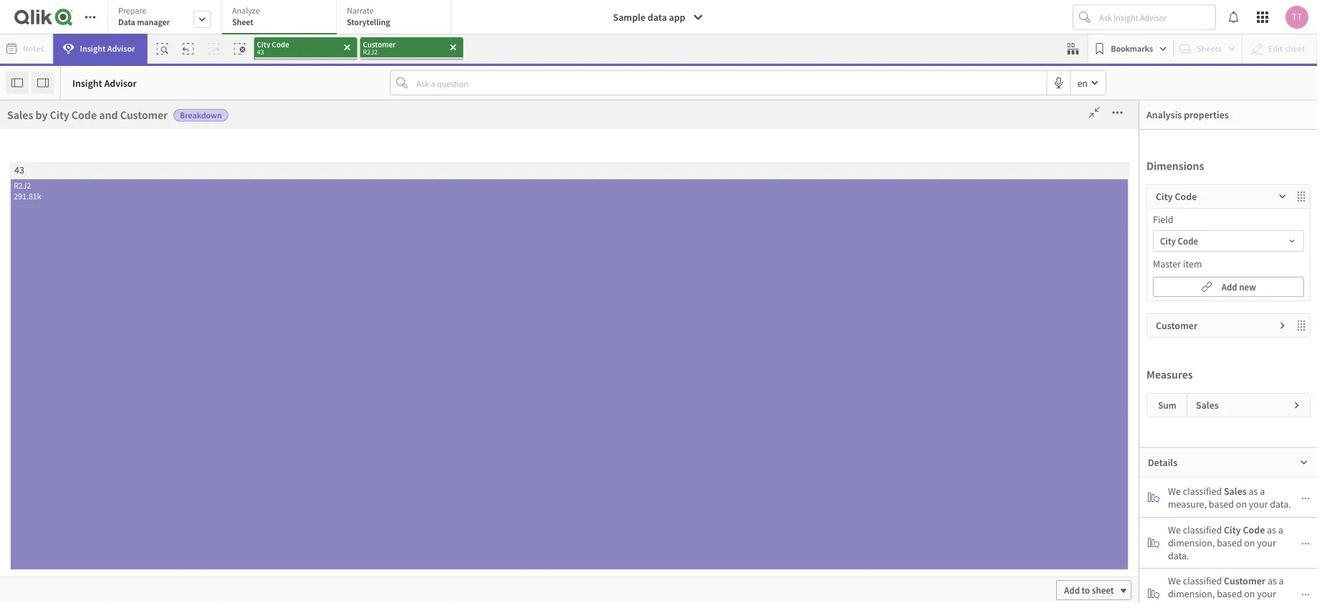 Task type: locate. For each thing, give the bounding box(es) containing it.
longitude menu item
[[74, 589, 215, 603]]

1 vertical spatial based
[[1218, 536, 1243, 549]]

small image
[[1279, 192, 1288, 201], [1302, 539, 1311, 548], [1302, 590, 1311, 599]]

1 vertical spatial your
[[1258, 536, 1277, 549]]

insight advisor inside dropdown button
[[80, 43, 135, 54]]

city
[[257, 39, 270, 49], [50, 108, 69, 122], [257, 166, 274, 179], [1157, 190, 1174, 203], [1161, 235, 1177, 247], [1225, 523, 1242, 536]]

0 vertical spatial based
[[1210, 497, 1235, 510]]

insight advisor
[[80, 43, 135, 54], [72, 76, 137, 89]]

2 vertical spatial small image
[[1302, 590, 1311, 599]]

1 vertical spatial data.
[[1169, 549, 1190, 562]]

data
[[648, 11, 667, 24]]

1 vertical spatial small image
[[1302, 539, 1311, 548]]

small image for sales
[[1294, 401, 1302, 410]]

r2j2
[[363, 47, 378, 56]]

data. inside as a measure, based on your data.
[[1271, 497, 1292, 510]]

analyze image up analyze image
[[1149, 537, 1160, 549]]

sales left the by on the left of the page
[[7, 108, 33, 122]]

2 vertical spatial we
[[1169, 574, 1182, 587]]

as right the we classified customer
[[1268, 574, 1278, 587]]

0 horizontal spatial deselect field image
[[360, 168, 369, 176]]

prepare
[[118, 5, 147, 16]]

clear all selections image
[[234, 43, 246, 54]]

dimensions
[[1147, 158, 1205, 173]]

data.
[[1271, 497, 1292, 510], [1169, 549, 1190, 562], [1169, 600, 1190, 603]]

0 vertical spatial city code
[[257, 166, 298, 179]]

dimension, for we classified city code
[[1169, 536, 1216, 549]]

1 vertical spatial dimension,
[[1169, 587, 1216, 600]]

1 vertical spatial insight advisor
[[72, 76, 137, 89]]

1 horizontal spatial sales
[[1197, 399, 1220, 412]]

application
[[0, 0, 1318, 603]]

3 we from the top
[[1169, 574, 1182, 587]]

we down the measure,
[[1169, 523, 1182, 536]]

2 vertical spatial city code
[[1161, 235, 1199, 247]]

1 vertical spatial advisor
[[104, 76, 137, 89]]

0 vertical spatial as
[[1249, 484, 1259, 497]]

classified down the measure,
[[1184, 523, 1223, 536]]

a right the we classified customer
[[1280, 574, 1285, 587]]

1 vertical spatial a
[[1279, 523, 1284, 536]]

0 vertical spatial as a dimension, based on your data.
[[1169, 523, 1284, 562]]

advisor
[[107, 43, 135, 54], [104, 76, 137, 89]]

2 vertical spatial on
[[1245, 587, 1256, 600]]

0 vertical spatial dimension,
[[1169, 536, 1216, 549]]

dimension, right analyze image
[[1169, 587, 1216, 600]]

code down as a measure, based on your data.
[[1244, 523, 1266, 536]]

2 horizontal spatial add
[[1222, 281, 1238, 293]]

on inside as a measure, based on your data.
[[1237, 497, 1248, 510]]

0 vertical spatial sales
[[7, 108, 33, 122]]

code left the "and"
[[72, 108, 97, 122]]

1 vertical spatial we
[[1169, 523, 1182, 536]]

more image
[[1107, 105, 1130, 120]]

sheet
[[1093, 584, 1115, 596], [1069, 590, 1091, 602]]

your
[[1250, 497, 1269, 510], [1258, 536, 1277, 549], [1258, 587, 1277, 600]]

add new
[[1222, 281, 1257, 293]]

based up we classified city code
[[1210, 497, 1235, 510]]

data
[[118, 16, 135, 28]]

master
[[14, 174, 39, 185], [1154, 257, 1182, 270]]

based up the we classified customer
[[1218, 536, 1243, 549]]

2 as a dimension, based on your data. from the top
[[1169, 574, 1285, 603]]

based inside as a measure, based on your data.
[[1210, 497, 1235, 510]]

city code up master item
[[1161, 235, 1199, 247]]

1 vertical spatial analyze image
[[1149, 537, 1160, 549]]

analyze image left the measure,
[[1149, 492, 1160, 503]]

based for sales
[[1210, 497, 1235, 510]]

sales right sum button
[[1197, 399, 1220, 412]]

we classified sales
[[1169, 484, 1247, 497]]

1 deselect field image from the left
[[360, 168, 369, 176]]

deselect field image for customer
[[509, 168, 518, 176]]

your for city code
[[1258, 536, 1277, 549]]

1 dimension, from the top
[[1169, 536, 1216, 549]]

advisor down 'data'
[[107, 43, 135, 54]]

new
[[1240, 281, 1257, 293]]

master left item
[[1154, 257, 1182, 270]]

tab list
[[108, 0, 457, 36]]

measure,
[[1169, 497, 1208, 510]]

0 vertical spatial classified
[[1184, 484, 1223, 497]]

advisor inside dropdown button
[[107, 43, 135, 54]]

code inside the city code 43
[[272, 39, 289, 49]]

2 we from the top
[[1169, 523, 1182, 536]]

menu inside application
[[74, 158, 215, 603]]

en
[[1078, 76, 1088, 89]]

based down we classified city code
[[1218, 587, 1243, 600]]

1 vertical spatial as a dimension, based on your data.
[[1169, 574, 1285, 603]]

we
[[1169, 484, 1182, 497], [1169, 523, 1182, 536], [1169, 574, 1182, 587]]

sheet
[[232, 16, 254, 28]]

master for master item
[[1154, 257, 1182, 270]]

2 vertical spatial a
[[1280, 574, 1285, 587]]

2 vertical spatial based
[[1218, 587, 1243, 600]]

2 dimension, from the top
[[1169, 587, 1216, 600]]

0 vertical spatial we
[[1169, 484, 1182, 497]]

2 move image from the top
[[1296, 320, 1311, 331]]

2 analyze image from the top
[[1149, 537, 1160, 549]]

link image
[[1202, 278, 1213, 295]]

add to sheet button
[[1057, 580, 1132, 600], [1033, 586, 1109, 603]]

code
[[272, 39, 289, 49], [72, 108, 97, 122], [276, 166, 298, 179], [1176, 190, 1198, 203], [1179, 235, 1199, 247], [1244, 523, 1266, 536]]

by
[[36, 108, 48, 122]]

0 vertical spatial small image
[[1279, 192, 1288, 201]]

0 vertical spatial data.
[[1271, 497, 1292, 510]]

add
[[1222, 281, 1238, 293], [1065, 584, 1081, 596], [1041, 590, 1057, 602]]

city code down analysis
[[257, 166, 298, 179]]

0 horizontal spatial sales
[[7, 108, 33, 122]]

1 move image from the top
[[1296, 191, 1311, 202]]

and
[[99, 108, 118, 122]]

city right clear all selections image
[[257, 39, 270, 49]]

a down as a measure, based on your data.
[[1279, 523, 1284, 536]]

on
[[1237, 497, 1248, 510], [1245, 536, 1256, 549], [1245, 587, 1256, 600]]

0 vertical spatial insight advisor
[[80, 43, 135, 54]]

based
[[1210, 497, 1235, 510], [1218, 536, 1243, 549], [1218, 587, 1243, 600]]

1 vertical spatial sales
[[1197, 399, 1220, 412]]

as inside as a measure, based on your data.
[[1249, 484, 1259, 497]]

smart search image
[[157, 43, 168, 54]]

sales up we classified city code
[[1225, 484, 1247, 497]]

code down analysis
[[276, 166, 298, 179]]

auto-
[[227, 116, 254, 130]]

0 vertical spatial move image
[[1296, 191, 1311, 202]]

1 fields button from the left
[[0, 100, 73, 146]]

clear selection for field: customer image
[[449, 43, 458, 52]]

menu
[[74, 158, 215, 603]]

storytelling
[[347, 16, 390, 28]]

on for city
[[1245, 536, 1256, 549]]

city code button
[[1154, 231, 1304, 251]]

as a dimension, based on your data.
[[1169, 523, 1284, 562], [1169, 574, 1285, 603]]

as for customer
[[1268, 574, 1278, 587]]

code up item
[[1179, 235, 1199, 247]]

fields button
[[0, 100, 73, 146], [1, 100, 73, 146]]

1 we from the top
[[1169, 484, 1182, 497]]

2 vertical spatial classified
[[1184, 574, 1223, 587]]

menu containing %key
[[74, 158, 215, 603]]

dimension,
[[1169, 536, 1216, 549], [1169, 587, 1216, 600]]

as for city code
[[1268, 523, 1277, 536]]

insight
[[80, 43, 106, 54], [72, 76, 102, 89]]

as
[[1249, 484, 1259, 497], [1268, 523, 1277, 536], [1268, 574, 1278, 587]]

2 vertical spatial sales
[[1225, 484, 1247, 497]]

sales by city code and customer
[[7, 108, 168, 122]]

sales for sales
[[1197, 399, 1220, 412]]

add inside button
[[1222, 281, 1238, 293]]

1 vertical spatial classified
[[1184, 523, 1223, 536]]

2 vertical spatial as
[[1268, 574, 1278, 587]]

0 vertical spatial analyze image
[[1149, 492, 1160, 503]]

0 horizontal spatial master
[[14, 174, 39, 185]]

master items button
[[0, 147, 73, 192], [1, 147, 73, 192]]

2 vertical spatial data.
[[1169, 600, 1190, 603]]

location button
[[74, 568, 187, 580]]

classified down we classified city code
[[1184, 574, 1223, 587]]

sales
[[7, 108, 33, 122], [1197, 399, 1220, 412], [1225, 484, 1247, 497]]

classified for city
[[1184, 523, 1223, 536]]

classified up we classified city code
[[1184, 484, 1223, 497]]

we down details
[[1169, 484, 1182, 497]]

a inside as a measure, based on your data.
[[1261, 484, 1266, 497]]

2 deselect field image from the left
[[509, 168, 518, 176]]

bookmarks
[[1112, 43, 1154, 54]]

as a measure, based on your data.
[[1169, 484, 1292, 510]]

classified
[[1184, 484, 1223, 497], [1184, 523, 1223, 536], [1184, 574, 1223, 587]]

2 master items button from the left
[[1, 147, 73, 192]]

insight advisor button
[[53, 34, 147, 64]]

1 vertical spatial city code
[[1157, 190, 1198, 203]]

small image for customer
[[1279, 321, 1288, 330]]

we down we classified city code
[[1169, 574, 1182, 587]]

customer
[[363, 39, 396, 49], [120, 108, 168, 122], [406, 166, 447, 179], [1157, 319, 1198, 332], [1225, 574, 1266, 587]]

exit full screen image
[[1084, 105, 1107, 120]]

master inside button
[[14, 174, 39, 185]]

0 vertical spatial master
[[14, 174, 39, 185]]

terry turtle image
[[1286, 6, 1309, 29]]

application containing sales by city code and customer
[[0, 0, 1318, 603]]

add to sheet
[[1065, 584, 1115, 596], [1041, 590, 1091, 602]]

1 vertical spatial move image
[[1296, 320, 1311, 331]]

as down as a measure, based on your data.
[[1268, 523, 1277, 536]]

0 vertical spatial insight
[[80, 43, 106, 54]]

0 vertical spatial advisor
[[107, 43, 135, 54]]

1 analyze image from the top
[[1149, 492, 1160, 503]]

more sheet options image
[[646, 587, 655, 603]]

%key menu item
[[74, 158, 215, 187]]

advisor up the "and"
[[104, 76, 137, 89]]

auto-analysis
[[227, 116, 294, 130]]

move image
[[1296, 191, 1311, 202], [1296, 320, 1311, 331]]

tab list containing prepare
[[108, 0, 457, 36]]

as a dimension, based on your data. down we classified city code
[[1169, 574, 1285, 603]]

0 vertical spatial your
[[1250, 497, 1269, 510]]

1 horizontal spatial deselect field image
[[509, 168, 518, 176]]

hide properties image
[[37, 77, 49, 89]]

your inside as a measure, based on your data.
[[1250, 497, 1269, 510]]

sample
[[613, 11, 646, 24]]

3 classified from the top
[[1184, 574, 1223, 587]]

0 vertical spatial a
[[1261, 484, 1266, 497]]

on for customer
[[1245, 587, 1256, 600]]

deselect field image
[[360, 168, 369, 176], [509, 168, 518, 176]]

hide assets image
[[11, 77, 23, 89]]

as a dimension, based on your data. up the we classified customer
[[1169, 523, 1284, 562]]

measures
[[1147, 367, 1194, 381]]

item
[[1184, 257, 1203, 270]]

small image
[[1279, 321, 1288, 330], [1294, 401, 1302, 410], [1301, 458, 1309, 467], [1302, 494, 1311, 503]]

code right "43"
[[272, 39, 289, 49]]

a right we classified sales
[[1261, 484, 1266, 497]]

city down 'field'
[[1161, 235, 1177, 247]]

1 horizontal spatial to
[[1082, 584, 1091, 596]]

0 vertical spatial on
[[1237, 497, 1248, 510]]

cancel
[[1087, 117, 1116, 130]]

bookmarks button
[[1092, 37, 1171, 60]]

1 classified from the top
[[1184, 484, 1223, 497]]

analyze image
[[1149, 492, 1160, 503], [1149, 537, 1160, 549]]

move image for customer
[[1296, 320, 1311, 331]]

city right the by on the left of the page
[[50, 108, 69, 122]]

1 vertical spatial as
[[1268, 523, 1277, 536]]

city inside the city code 43
[[257, 39, 270, 49]]

city code up 'field'
[[1157, 190, 1198, 203]]

as right we classified sales
[[1249, 484, 1259, 497]]

app
[[669, 11, 686, 24]]

dimension, down the measure,
[[1169, 536, 1216, 549]]

clear selection for field: city code image
[[343, 43, 352, 52]]

as for sales
[[1249, 484, 1259, 497]]

0 horizontal spatial to
[[1059, 590, 1067, 602]]

2 classified from the top
[[1184, 523, 1223, 536]]

1 vertical spatial on
[[1245, 536, 1256, 549]]

2 vertical spatial your
[[1258, 587, 1277, 600]]

1 horizontal spatial master
[[1154, 257, 1182, 270]]

classified for customer
[[1184, 574, 1223, 587]]

insight advisor up the "and"
[[72, 76, 137, 89]]

to
[[1082, 584, 1091, 596], [1059, 590, 1067, 602]]

we for we classified customer
[[1169, 574, 1182, 587]]

1 as a dimension, based on your data. from the top
[[1169, 523, 1284, 562]]

your for sales
[[1250, 497, 1269, 510]]

city code
[[257, 166, 298, 179], [1157, 190, 1198, 203], [1161, 235, 1199, 247]]

1 vertical spatial master
[[1154, 257, 1182, 270]]

a
[[1261, 484, 1266, 497], [1279, 523, 1284, 536], [1280, 574, 1285, 587]]

master left 'items'
[[14, 174, 39, 185]]

location menu item
[[74, 560, 215, 589]]

based for customer
[[1218, 587, 1243, 600]]

insight advisor down 'data'
[[80, 43, 135, 54]]

city inside city code button
[[1161, 235, 1177, 247]]



Task type: describe. For each thing, give the bounding box(es) containing it.
analyze sheet
[[232, 5, 260, 28]]

move image for city code
[[1296, 191, 1311, 202]]

1 horizontal spatial sheet
[[1093, 584, 1115, 596]]

master item
[[1154, 257, 1203, 270]]

breakdown
[[180, 110, 222, 121]]

Ask a question text field
[[414, 71, 1047, 94]]

sales for sales by city code and customer
[[7, 108, 33, 122]]

customer r2j2
[[363, 39, 396, 56]]

sample data app
[[613, 11, 686, 24]]

%key
[[81, 166, 105, 179]]

city code inside button
[[1161, 235, 1199, 247]]

city up 'field'
[[1157, 190, 1174, 203]]

Ask Insight Advisor text field
[[1097, 6, 1216, 29]]

prepare data manager
[[118, 5, 170, 28]]

as a dimension, based on your data. for city
[[1169, 523, 1284, 562]]

selections tool image
[[1068, 43, 1079, 54]]

details
[[1149, 456, 1178, 469]]

we classified city code
[[1169, 523, 1266, 536]]

analyze image
[[1149, 588, 1160, 599]]

field
[[1154, 213, 1174, 226]]

items
[[40, 174, 60, 185]]

we for we classified city code
[[1169, 523, 1182, 536]]

master items
[[14, 174, 60, 185]]

your for customer
[[1258, 587, 1277, 600]]

code down dimensions
[[1176, 190, 1198, 203]]

as a dimension, based on your data. for customer
[[1169, 574, 1285, 603]]

city code 43
[[257, 39, 289, 56]]

1 horizontal spatial add
[[1065, 584, 1081, 596]]

master for master items
[[14, 174, 39, 185]]

fields
[[26, 127, 48, 138]]

0 horizontal spatial add
[[1041, 590, 1057, 602]]

location
[[81, 568, 117, 580]]

en button
[[1072, 71, 1106, 95]]

analysis properties
[[1147, 108, 1230, 121]]

deselect field image for city code
[[360, 168, 369, 176]]

analyze image for measure,
[[1149, 492, 1160, 503]]

sum
[[1159, 399, 1177, 411]]

classified for sales
[[1184, 484, 1223, 497]]

small image for we classified city code
[[1302, 539, 1311, 548]]

we classified customer
[[1169, 574, 1266, 587]]

a for we classified city code
[[1279, 523, 1284, 536]]

arrow down image
[[1286, 232, 1299, 250]]

a for we classified sales
[[1261, 484, 1266, 497]]

1 master items button from the left
[[0, 147, 73, 192]]

manager
[[137, 16, 170, 28]]

2 fields button from the left
[[1, 100, 73, 146]]

tab list inside application
[[108, 0, 457, 36]]

1 vertical spatial insight
[[72, 76, 102, 89]]

analyze image for dimension,
[[1149, 537, 1160, 549]]

step back image
[[182, 43, 194, 54]]

city down auto-analysis
[[257, 166, 274, 179]]

narrate storytelling
[[347, 5, 390, 28]]

analysis
[[254, 116, 294, 130]]

code inside button
[[1179, 235, 1199, 247]]

Search assets text field
[[74, 102, 215, 128]]

43
[[257, 47, 264, 56]]

analyze
[[232, 5, 260, 16]]

insight inside dropdown button
[[80, 43, 106, 54]]

sample data app button
[[605, 6, 713, 29]]

small image for details
[[1301, 458, 1309, 467]]

small image for we classified customer
[[1302, 590, 1311, 599]]

we for we classified sales
[[1169, 484, 1182, 497]]

city down as a measure, based on your data.
[[1225, 523, 1242, 536]]

properties
[[1185, 108, 1230, 121]]

narrate
[[347, 5, 374, 16]]

on for sales
[[1237, 497, 1248, 510]]

0 horizontal spatial sheet
[[1069, 590, 1091, 602]]

analysis
[[1147, 108, 1183, 121]]

a for we classified customer
[[1280, 574, 1285, 587]]

dimension, for we classified customer
[[1169, 587, 1216, 600]]

cancel button
[[1075, 112, 1128, 135]]

2 horizontal spatial sales
[[1225, 484, 1247, 497]]

data. for we classified sales
[[1271, 497, 1292, 510]]

data. for we classified customer
[[1169, 600, 1190, 603]]

%key button
[[74, 166, 187, 179]]

data. for we classified city code
[[1169, 549, 1190, 562]]

based for city code
[[1218, 536, 1243, 549]]

sum button
[[1148, 394, 1188, 417]]

add new button
[[1154, 277, 1305, 297]]



Task type: vqa. For each thing, say whether or not it's contained in the screenshot.
Source button
no



